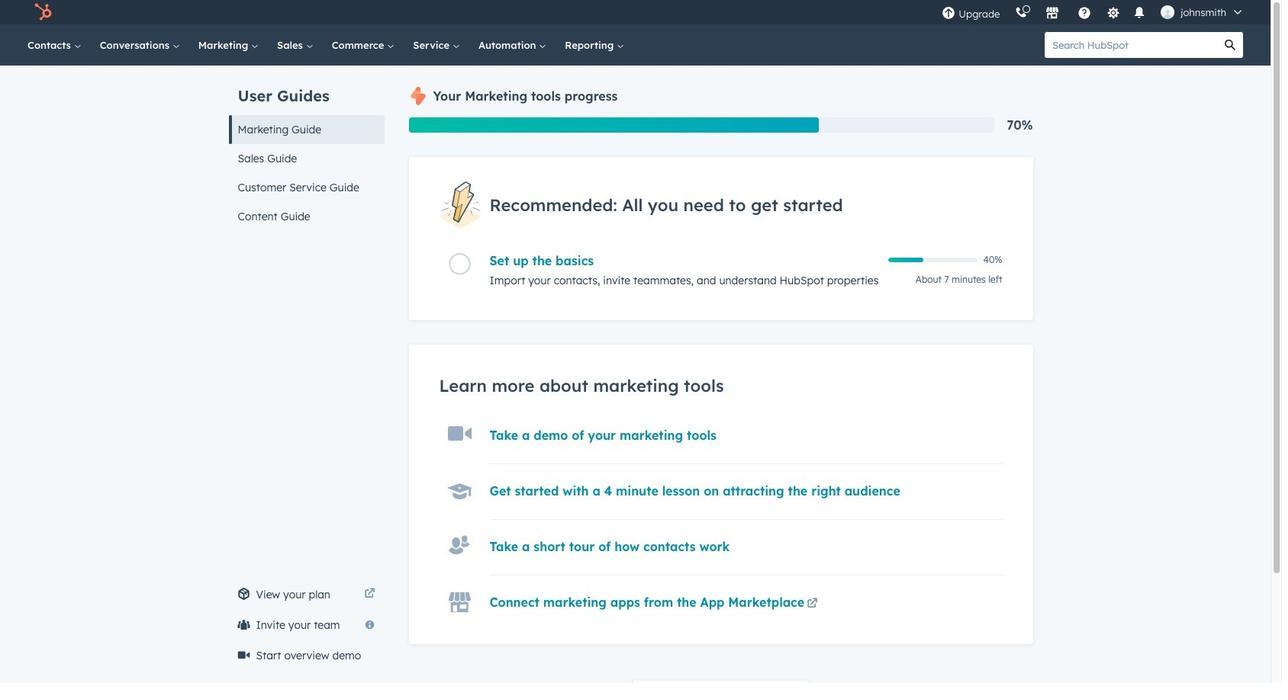 Task type: vqa. For each thing, say whether or not it's contained in the screenshot.
IDs corresponding to Merged record IDs
no



Task type: locate. For each thing, give the bounding box(es) containing it.
user guides element
[[229, 66, 384, 231]]

menu
[[934, 0, 1252, 24]]

link opens in a new window image
[[807, 596, 818, 615], [807, 599, 818, 611]]

link opens in a new window image
[[364, 586, 375, 604], [364, 589, 375, 601]]

Search HubSpot search field
[[1045, 32, 1217, 58]]

2 link opens in a new window image from the top
[[807, 599, 818, 611]]

1 link opens in a new window image from the top
[[807, 596, 818, 615]]

progress bar
[[409, 118, 819, 133]]

1 link opens in a new window image from the top
[[364, 586, 375, 604]]

marketplaces image
[[1046, 7, 1060, 21]]



Task type: describe. For each thing, give the bounding box(es) containing it.
2 link opens in a new window image from the top
[[364, 589, 375, 601]]

[object object] complete progress bar
[[888, 258, 924, 263]]

john smith image
[[1161, 5, 1175, 19]]



